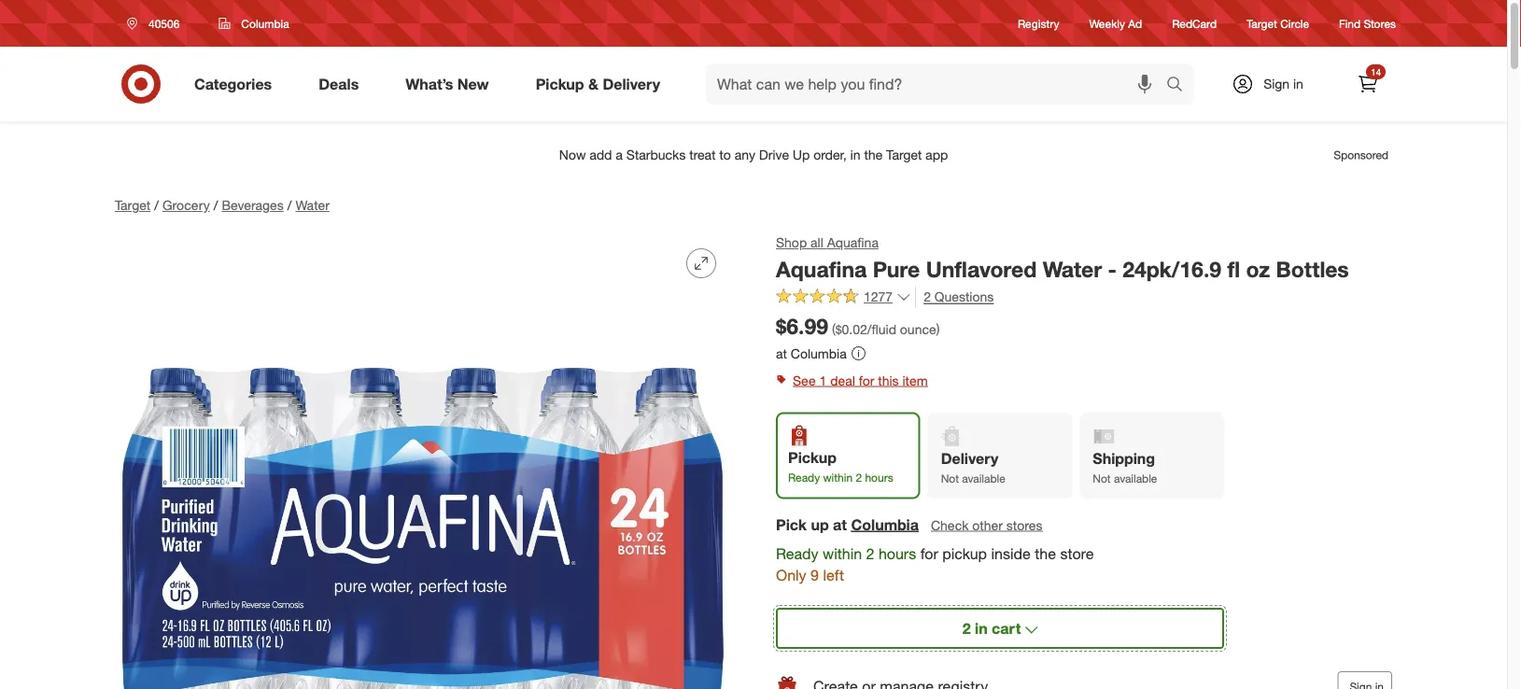 Task type: describe. For each thing, give the bounding box(es) containing it.
registry link
[[1018, 15, 1059, 31]]

left
[[823, 566, 844, 584]]

ready inside pickup ready within 2 hours
[[788, 470, 820, 484]]

store
[[1060, 544, 1094, 563]]

/fluid
[[867, 321, 896, 338]]

shop all aquafina aquafina pure unflavored water - 24pk/16.9 fl oz bottles
[[776, 234, 1349, 282]]

check other stores
[[931, 517, 1043, 533]]

fl
[[1227, 256, 1240, 282]]

1 vertical spatial aquafina
[[776, 256, 867, 282]]

hours inside ready within 2 hours for pickup inside the store only 9 left
[[879, 544, 916, 563]]

ready inside ready within 2 hours for pickup inside the store only 9 left
[[776, 544, 819, 563]]

within inside pickup ready within 2 hours
[[823, 470, 853, 484]]

redcard
[[1172, 16, 1217, 30]]

what's
[[405, 75, 453, 93]]

)
[[936, 321, 940, 338]]

target for target / grocery / beverages / water
[[115, 197, 151, 213]]

water link
[[295, 197, 330, 213]]

for inside "link"
[[859, 372, 874, 388]]

pure
[[873, 256, 920, 282]]

redcard link
[[1172, 15, 1217, 31]]

the
[[1035, 544, 1056, 563]]

item
[[902, 372, 928, 388]]

sign in
[[1263, 76, 1303, 92]]

weekly ad link
[[1089, 15, 1142, 31]]

circle
[[1280, 16, 1309, 30]]

registry
[[1018, 16, 1059, 30]]

only
[[776, 566, 806, 584]]

2 inside ready within 2 hours for pickup inside the store only 9 left
[[866, 544, 874, 563]]

ad
[[1128, 16, 1142, 30]]

what's new link
[[390, 63, 512, 105]]

target circle
[[1247, 16, 1309, 30]]

24pk/16.9
[[1123, 256, 1221, 282]]

see 1 deal for this item
[[793, 372, 928, 388]]

1277
[[864, 289, 893, 305]]

hours inside pickup ready within 2 hours
[[865, 470, 893, 484]]

not for delivery
[[941, 471, 959, 485]]

search button
[[1158, 63, 1203, 108]]

$0.02
[[835, 321, 867, 338]]

stores
[[1006, 517, 1043, 533]]

columbia button
[[851, 514, 919, 535]]

up
[[811, 515, 829, 534]]

deals link
[[303, 63, 382, 105]]

see
[[793, 372, 816, 388]]

$6.99 ( $0.02 /fluid ounce )
[[776, 313, 940, 339]]

at columbia
[[776, 345, 847, 361]]

3 / from the left
[[287, 197, 292, 213]]

water for unflavored
[[1043, 256, 1102, 282]]

aquafina pure unflavored water - 24pk/16.9 fl oz bottles, 1 of 4 image
[[115, 233, 731, 689]]

deal
[[830, 372, 855, 388]]

bottles
[[1276, 256, 1349, 282]]

check other stores button
[[930, 515, 1043, 535]]

beverages
[[222, 197, 284, 213]]

new
[[457, 75, 489, 93]]

what's new
[[405, 75, 489, 93]]

find
[[1339, 16, 1361, 30]]

2 in cart
[[962, 619, 1021, 637]]

pickup & delivery
[[536, 75, 660, 93]]

What can we help you find? suggestions appear below search field
[[706, 63, 1171, 105]]

shop
[[776, 234, 807, 251]]

pickup for &
[[536, 75, 584, 93]]

2 questions
[[924, 289, 994, 305]]

find stores link
[[1339, 15, 1396, 31]]

available for shipping
[[1114, 471, 1157, 485]]

$6.99
[[776, 313, 828, 339]]

target circle link
[[1247, 15, 1309, 31]]

columbia inside columbia dropdown button
[[241, 16, 289, 30]]

40506
[[148, 16, 180, 30]]

14
[[1371, 66, 1381, 78]]

water for /
[[295, 197, 330, 213]]

check
[[931, 517, 969, 533]]

40506 button
[[115, 7, 199, 40]]

pickup & delivery link
[[520, 63, 684, 105]]

target link
[[115, 197, 151, 213]]

other
[[972, 517, 1003, 533]]

weekly
[[1089, 16, 1125, 30]]

this
[[878, 372, 899, 388]]

(
[[832, 321, 835, 338]]

oz
[[1246, 256, 1270, 282]]

within inside ready within 2 hours for pickup inside the store only 9 left
[[823, 544, 862, 563]]

ready within 2 hours for pickup inside the store only 9 left
[[776, 544, 1094, 584]]

search
[[1158, 77, 1203, 95]]

1 vertical spatial at
[[833, 515, 847, 534]]

14 link
[[1347, 63, 1388, 105]]

weekly ad
[[1089, 16, 1142, 30]]

pick up at columbia
[[776, 515, 919, 534]]

2 in cart for aquafina pure unflavored water - 24pk/16.9 fl oz bottles element
[[962, 619, 1021, 637]]

2 up the 'ounce'
[[924, 289, 931, 305]]

categories link
[[178, 63, 295, 105]]



Task type: vqa. For each thing, say whether or not it's contained in the screenshot.


Task type: locate. For each thing, give the bounding box(es) containing it.
ounce
[[900, 321, 936, 338]]

at
[[776, 345, 787, 361], [833, 515, 847, 534]]

1 horizontal spatial water
[[1043, 256, 1102, 282]]

0 horizontal spatial pickup
[[536, 75, 584, 93]]

questions
[[935, 289, 994, 305]]

stores
[[1364, 16, 1396, 30]]

hours down columbia button
[[879, 544, 916, 563]]

in right sign
[[1293, 76, 1303, 92]]

1 horizontal spatial for
[[920, 544, 938, 563]]

0 vertical spatial water
[[295, 197, 330, 213]]

0 vertical spatial ready
[[788, 470, 820, 484]]

1 / from the left
[[154, 197, 159, 213]]

pickup
[[942, 544, 987, 563]]

target inside target circle link
[[1247, 16, 1277, 30]]

not inside delivery not available
[[941, 471, 959, 485]]

columbia up "1"
[[791, 345, 847, 361]]

columbia up categories link
[[241, 16, 289, 30]]

/
[[154, 197, 159, 213], [214, 197, 218, 213], [287, 197, 292, 213]]

0 vertical spatial target
[[1247, 16, 1277, 30]]

0 horizontal spatial available
[[962, 471, 1005, 485]]

columbia
[[241, 16, 289, 30], [791, 345, 847, 361], [851, 515, 919, 534]]

1 vertical spatial delivery
[[941, 449, 998, 468]]

2 inside pickup ready within 2 hours
[[856, 470, 862, 484]]

1 horizontal spatial pickup
[[788, 448, 837, 467]]

2 not from the left
[[1093, 471, 1111, 485]]

/ right grocery link
[[214, 197, 218, 213]]

not for shipping
[[1093, 471, 1111, 485]]

inside
[[991, 544, 1031, 563]]

within up "pick up at columbia"
[[823, 470, 853, 484]]

0 horizontal spatial not
[[941, 471, 959, 485]]

in for sign
[[1293, 76, 1303, 92]]

&
[[588, 75, 598, 93]]

water
[[295, 197, 330, 213], [1043, 256, 1102, 282]]

available down shipping
[[1114, 471, 1157, 485]]

available for delivery
[[962, 471, 1005, 485]]

find stores
[[1339, 16, 1396, 30]]

not up check
[[941, 471, 959, 485]]

1
[[819, 372, 827, 388]]

2 horizontal spatial /
[[287, 197, 292, 213]]

0 horizontal spatial columbia
[[241, 16, 289, 30]]

ready up pick
[[788, 470, 820, 484]]

delivery not available
[[941, 449, 1005, 485]]

available inside shipping not available
[[1114, 471, 1157, 485]]

target left grocery link
[[115, 197, 151, 213]]

0 horizontal spatial in
[[975, 619, 988, 637]]

columbia up ready within 2 hours for pickup inside the store only 9 left
[[851, 515, 919, 534]]

0 horizontal spatial delivery
[[603, 75, 660, 93]]

1 horizontal spatial /
[[214, 197, 218, 213]]

0 horizontal spatial water
[[295, 197, 330, 213]]

0 vertical spatial at
[[776, 345, 787, 361]]

/ left water link
[[287, 197, 292, 213]]

0 vertical spatial pickup
[[536, 75, 584, 93]]

cart
[[992, 619, 1021, 637]]

categories
[[194, 75, 272, 93]]

-
[[1108, 256, 1117, 282]]

available inside delivery not available
[[962, 471, 1005, 485]]

beverages link
[[222, 197, 284, 213]]

pickup up 'up'
[[788, 448, 837, 467]]

in for 2
[[975, 619, 988, 637]]

1 vertical spatial target
[[115, 197, 151, 213]]

in left cart
[[975, 619, 988, 637]]

all
[[811, 234, 823, 251]]

0 horizontal spatial target
[[115, 197, 151, 213]]

deals
[[319, 75, 359, 93]]

delivery up check other stores
[[941, 449, 998, 468]]

not inside shipping not available
[[1093, 471, 1111, 485]]

pickup
[[536, 75, 584, 93], [788, 448, 837, 467]]

1 vertical spatial ready
[[776, 544, 819, 563]]

not
[[941, 471, 959, 485], [1093, 471, 1111, 485]]

1 horizontal spatial at
[[833, 515, 847, 534]]

1 vertical spatial water
[[1043, 256, 1102, 282]]

0 horizontal spatial /
[[154, 197, 159, 213]]

1 horizontal spatial available
[[1114, 471, 1157, 485]]

1 vertical spatial in
[[975, 619, 988, 637]]

water right the beverages
[[295, 197, 330, 213]]

at right 'up'
[[833, 515, 847, 534]]

advertisement region
[[100, 133, 1407, 177]]

0 horizontal spatial at
[[776, 345, 787, 361]]

delivery right &
[[603, 75, 660, 93]]

not down shipping
[[1093, 471, 1111, 485]]

ready
[[788, 470, 820, 484], [776, 544, 819, 563]]

delivery
[[603, 75, 660, 93], [941, 449, 998, 468]]

available
[[962, 471, 1005, 485], [1114, 471, 1157, 485]]

1 horizontal spatial columbia
[[791, 345, 847, 361]]

pickup inside pickup ready within 2 hours
[[788, 448, 837, 467]]

2 horizontal spatial columbia
[[851, 515, 919, 534]]

1 horizontal spatial not
[[1093, 471, 1111, 485]]

in inside sign in link
[[1293, 76, 1303, 92]]

see 1 deal for this item link
[[776, 367, 1392, 393]]

aquafina right all
[[827, 234, 879, 251]]

delivery inside delivery not available
[[941, 449, 998, 468]]

1 horizontal spatial in
[[1293, 76, 1303, 92]]

1 within from the top
[[823, 470, 853, 484]]

0 vertical spatial delivery
[[603, 75, 660, 93]]

2 down columbia button
[[866, 544, 874, 563]]

for down check
[[920, 544, 938, 563]]

within
[[823, 470, 853, 484], [823, 544, 862, 563]]

hours
[[865, 470, 893, 484], [879, 544, 916, 563]]

0 vertical spatial hours
[[865, 470, 893, 484]]

2 within from the top
[[823, 544, 862, 563]]

for inside ready within 2 hours for pickup inside the store only 9 left
[[920, 544, 938, 563]]

pickup left &
[[536, 75, 584, 93]]

1 horizontal spatial delivery
[[941, 449, 998, 468]]

within up left
[[823, 544, 862, 563]]

1 available from the left
[[962, 471, 1005, 485]]

2 vertical spatial columbia
[[851, 515, 919, 534]]

0 vertical spatial for
[[859, 372, 874, 388]]

water left -
[[1043, 256, 1102, 282]]

aquafina
[[827, 234, 879, 251], [776, 256, 867, 282]]

1 vertical spatial for
[[920, 544, 938, 563]]

unflavored
[[926, 256, 1037, 282]]

sign in link
[[1216, 63, 1332, 105]]

pick
[[776, 515, 807, 534]]

2
[[924, 289, 931, 305], [856, 470, 862, 484], [866, 544, 874, 563], [962, 619, 971, 637]]

9
[[811, 566, 819, 584]]

1 vertical spatial columbia
[[791, 345, 847, 361]]

2 / from the left
[[214, 197, 218, 213]]

ready up only
[[776, 544, 819, 563]]

aquafina down all
[[776, 256, 867, 282]]

sign
[[1263, 76, 1290, 92]]

1 vertical spatial within
[[823, 544, 862, 563]]

in
[[1293, 76, 1303, 92], [975, 619, 988, 637]]

2 left cart
[[962, 619, 971, 637]]

pickup for ready
[[788, 448, 837, 467]]

target / grocery / beverages / water
[[115, 197, 330, 213]]

at down $6.99
[[776, 345, 787, 361]]

0 vertical spatial columbia
[[241, 16, 289, 30]]

water inside 'shop all aquafina aquafina pure unflavored water - 24pk/16.9 fl oz bottles'
[[1043, 256, 1102, 282]]

target
[[1247, 16, 1277, 30], [115, 197, 151, 213]]

target left circle
[[1247, 16, 1277, 30]]

for
[[859, 372, 874, 388], [920, 544, 938, 563]]

shipping
[[1093, 449, 1155, 468]]

2 questions link
[[915, 286, 994, 308]]

pickup ready within 2 hours
[[788, 448, 893, 484]]

grocery
[[162, 197, 210, 213]]

1 not from the left
[[941, 471, 959, 485]]

2 up "pick up at columbia"
[[856, 470, 862, 484]]

for left this
[[859, 372, 874, 388]]

shipping not available
[[1093, 449, 1157, 485]]

1277 link
[[776, 286, 911, 309]]

0 vertical spatial aquafina
[[827, 234, 879, 251]]

0 vertical spatial within
[[823, 470, 853, 484]]

/ right target link
[[154, 197, 159, 213]]

1 vertical spatial hours
[[879, 544, 916, 563]]

1 horizontal spatial target
[[1247, 16, 1277, 30]]

1 vertical spatial pickup
[[788, 448, 837, 467]]

0 horizontal spatial for
[[859, 372, 874, 388]]

columbia button
[[207, 7, 301, 40]]

2 available from the left
[[1114, 471, 1157, 485]]

target for target circle
[[1247, 16, 1277, 30]]

0 vertical spatial in
[[1293, 76, 1303, 92]]

available up check other stores
[[962, 471, 1005, 485]]

hours up columbia button
[[865, 470, 893, 484]]

grocery link
[[162, 197, 210, 213]]



